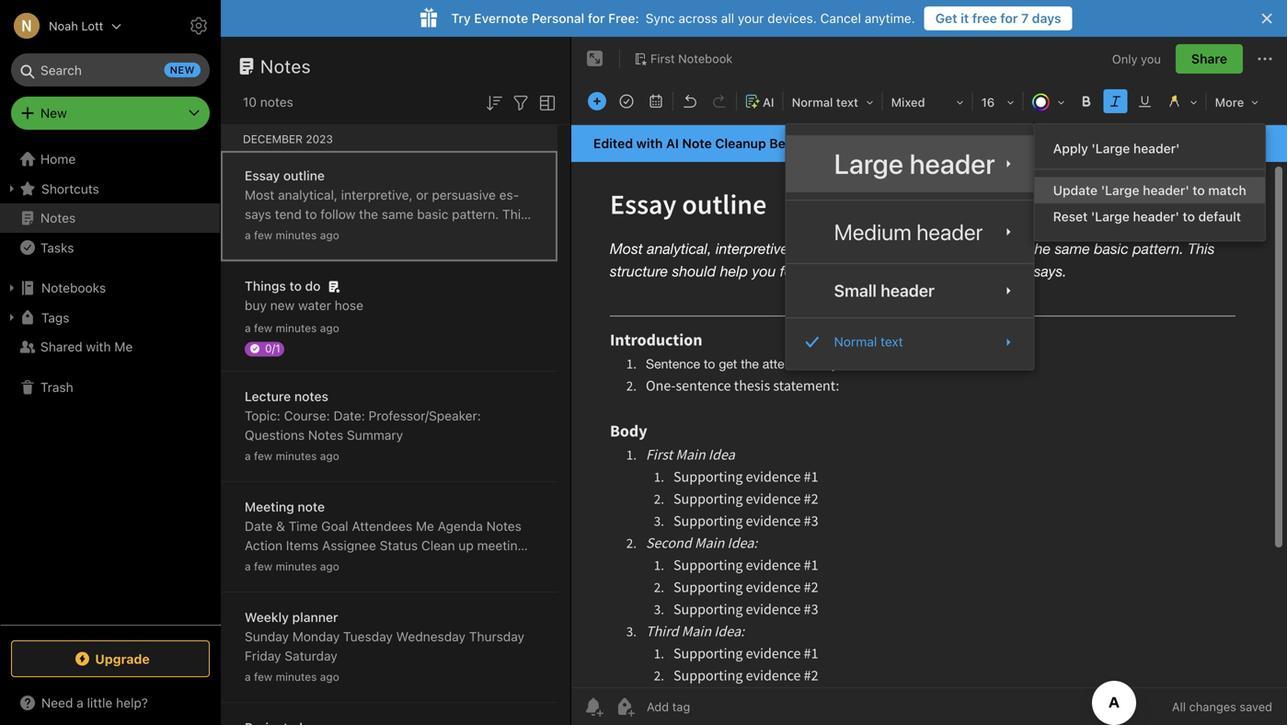 Task type: locate. For each thing, give the bounding box(es) containing it.
1 horizontal spatial dropdown list menu
[[1035, 135, 1265, 230]]

dropdown list menu containing apply 'large header'
[[1035, 135, 1265, 230]]

2 horizontal spatial for
[[1001, 11, 1018, 26]]

0 vertical spatial normal text
[[792, 95, 859, 109]]

0 vertical spatial send
[[1125, 136, 1157, 151]]

'large up reset 'large header' to default
[[1102, 183, 1140, 198]]

few down friday at the left bottom of page
[[254, 671, 273, 683]]

0 vertical spatial changes
[[896, 136, 946, 151]]

date:
[[334, 408, 365, 423]]

minutes down buy new water hose
[[276, 322, 317, 335]]

summary
[[347, 428, 403, 443]]

a down friday at the left bottom of page
[[245, 671, 251, 683]]

note
[[298, 499, 325, 515]]

with left undo. at the right top of page
[[950, 136, 975, 151]]

1 horizontal spatial me
[[416, 519, 434, 534]]

1 horizontal spatial send
[[1125, 136, 1157, 151]]

es
[[500, 187, 519, 203]]

lott
[[81, 19, 103, 33]]

1 vertical spatial new
[[270, 298, 295, 313]]

expand notebooks image
[[5, 281, 19, 295]]

few down the "action"
[[254, 560, 273, 573]]

beta.
[[770, 136, 802, 151]]

1 vertical spatial normal
[[835, 334, 877, 350]]

0 vertical spatial you
[[1141, 52, 1162, 66]]

Font size field
[[975, 88, 1021, 115]]

a few minutes ago down buy new water hose
[[245, 322, 339, 335]]

Note Editor text field
[[572, 162, 1288, 688]]

4 few from the top
[[254, 560, 273, 573]]

1 horizontal spatial changes
[[1190, 700, 1237, 714]]

1 vertical spatial [object object] field
[[787, 326, 1034, 359]]

minutes inside the weekly planner sunday monday tuesday wednesday thursday friday saturday a few minutes ago
[[276, 671, 317, 683]]

share button
[[1176, 44, 1244, 74]]

follow
[[321, 207, 356, 222]]

2 ago from the top
[[320, 322, 339, 335]]

ai
[[763, 95, 775, 109], [666, 136, 679, 151]]

16
[[982, 95, 995, 109]]

0 horizontal spatial ai
[[666, 136, 679, 151]]

1 vertical spatial header'
[[1143, 183, 1190, 198]]

for left free:
[[588, 11, 605, 26]]

send down items
[[281, 557, 312, 573]]

hose
[[335, 298, 364, 313]]

ago down saturday on the left of the page
[[320, 671, 339, 683]]

Search text field
[[24, 53, 197, 87]]

minutes down tend
[[276, 229, 317, 242]]

a left little on the left of page
[[77, 695, 84, 711]]

ago up most on the top left of the page
[[320, 229, 339, 242]]

4 ago from the top
[[320, 560, 339, 573]]

header' inside menu item
[[1143, 183, 1190, 198]]

1 vertical spatial 'large
[[1102, 183, 1140, 198]]

action
[[452, 557, 489, 573]]

ai button
[[739, 88, 781, 115]]

text up "can"
[[837, 95, 859, 109]]

for left 7
[[1001, 11, 1018, 26]]

with
[[637, 136, 663, 151], [950, 136, 975, 151], [86, 339, 111, 354]]

new search field
[[24, 53, 201, 87]]

a inside the weekly planner sunday monday tuesday wednesday thursday friday saturday a few minutes ago
[[245, 671, 251, 683]]

calendar event image
[[643, 88, 669, 114]]

help?
[[116, 695, 148, 711]]

for for 7
[[1001, 11, 1018, 26]]

changes down font family field
[[896, 136, 946, 151]]

text inside field
[[837, 95, 859, 109]]

'large right apply
[[1092, 141, 1131, 156]]

interpretive,
[[341, 187, 413, 203]]

5 minutes from the top
[[276, 671, 317, 683]]

2 [object object] field from the top
[[787, 326, 1034, 359]]

Heading level field
[[786, 88, 881, 115]]

meeting down assignee at the left bottom of page
[[338, 557, 387, 573]]

date
[[245, 519, 273, 534]]

few down questions
[[254, 450, 273, 463]]

1 vertical spatial normal text
[[835, 334, 904, 350]]

[object object] field down 'small header' link
[[787, 326, 1034, 359]]

send down underline icon
[[1125, 136, 1157, 151]]

can
[[832, 136, 854, 151]]

update 'large header' to match menu item
[[1035, 177, 1265, 203]]

0 horizontal spatial new
[[170, 64, 195, 76]]

me
[[114, 339, 133, 354], [416, 519, 434, 534]]

few up 'outlines'
[[254, 229, 273, 242]]

2 vertical spatial 'large
[[1092, 209, 1130, 224]]

Add filters field
[[510, 90, 532, 114]]

1 vertical spatial text
[[881, 334, 904, 350]]

up
[[459, 538, 474, 553]]

to left match
[[1193, 183, 1206, 198]]

a few minutes ago down questions
[[245, 450, 339, 463]]

me down tags button
[[114, 339, 133, 354]]

0 horizontal spatial you
[[375, 226, 396, 241]]

ago inside the weekly planner sunday monday tuesday wednesday thursday friday saturday a few minutes ago
[[320, 671, 339, 683]]

3 few from the top
[[254, 450, 273, 463]]

evernote
[[474, 11, 529, 26]]

add a reminder image
[[583, 696, 605, 718]]

with right edited
[[637, 136, 663, 151]]

normal text inside [object object] field
[[835, 334, 904, 350]]

4 a few minutes ago from the top
[[245, 560, 339, 573]]

1 vertical spatial me
[[416, 519, 434, 534]]

normal up "you"
[[792, 95, 834, 109]]

time
[[289, 519, 318, 534]]

dropdown list menu
[[787, 135, 1034, 359], [1035, 135, 1265, 230]]

shortcuts button
[[0, 174, 220, 203]]

3 a few minutes ago from the top
[[245, 450, 339, 463]]

ago down water on the top
[[320, 322, 339, 335]]

changes
[[896, 136, 946, 151], [1190, 700, 1237, 714]]

most analytical, interpretive, or persuasive es says tend to follow the same basic pattern. this structure should help you formulate effective outlines for most ...
[[245, 187, 528, 261]]

small header link
[[787, 272, 1034, 310]]

0 vertical spatial text
[[837, 95, 859, 109]]

0 vertical spatial new
[[170, 64, 195, 76]]

0 horizontal spatial with
[[86, 339, 111, 354]]

1 horizontal spatial normal
[[835, 334, 877, 350]]

me up clean
[[416, 519, 434, 534]]

1 horizontal spatial ai
[[763, 95, 775, 109]]

meeting
[[477, 538, 526, 553], [338, 557, 387, 573]]

you
[[1141, 52, 1162, 66], [375, 226, 396, 241]]

notes
[[260, 94, 293, 110], [294, 389, 329, 404], [245, 557, 278, 573], [390, 557, 423, 573]]

'large
[[1092, 141, 1131, 156], [1102, 183, 1140, 198], [1092, 209, 1130, 224]]

header' for match
[[1143, 183, 1190, 198]]

minutes for topic: course: date: professor/speaker: questions notes summary
[[276, 450, 317, 463]]

water
[[298, 298, 331, 313]]

a few minutes ago down tend
[[245, 229, 339, 242]]

normal text link
[[787, 326, 1034, 359]]

&
[[276, 519, 285, 534]]

minutes down saturday on the left of the page
[[276, 671, 317, 683]]

5 ago from the top
[[320, 671, 339, 683]]

send inside send feedback button
[[1125, 136, 1157, 151]]

first notebook
[[651, 52, 733, 65]]

add filters image
[[510, 92, 532, 114]]

1 horizontal spatial meeting
[[477, 538, 526, 553]]

the
[[359, 207, 378, 222]]

header for large header
[[910, 147, 996, 180]]

0 vertical spatial meeting
[[477, 538, 526, 553]]

Font color field
[[1026, 88, 1072, 115]]

undo image
[[677, 88, 703, 114]]

1 few from the top
[[254, 229, 273, 242]]

update 'large header' to match
[[1054, 183, 1247, 198]]

for left most on the top left of the page
[[295, 245, 312, 261]]

0 vertical spatial 'large
[[1092, 141, 1131, 156]]

meeting up items
[[477, 538, 526, 553]]

header for small header
[[881, 281, 935, 301]]

5 few from the top
[[254, 671, 273, 683]]

0/1
[[265, 342, 281, 355]]

upgrade
[[95, 651, 150, 667]]

it
[[961, 11, 969, 26]]

noah
[[49, 19, 78, 33]]

1 a few minutes ago from the top
[[245, 229, 339, 242]]

'large right reset
[[1092, 209, 1130, 224]]

get
[[936, 11, 958, 26]]

1 ago from the top
[[320, 229, 339, 242]]

with for ai
[[637, 136, 663, 151]]

undo.
[[978, 136, 1014, 151]]

0 horizontal spatial changes
[[896, 136, 946, 151]]

buy new water hose
[[245, 298, 364, 313]]

normal text up "you"
[[792, 95, 859, 109]]

1 horizontal spatial for
[[588, 11, 605, 26]]

1 vertical spatial you
[[375, 226, 396, 241]]

notes up course:
[[294, 389, 329, 404]]

you down same
[[375, 226, 396, 241]]

normal
[[792, 95, 834, 109], [835, 334, 877, 350]]

1 horizontal spatial text
[[881, 334, 904, 350]]

normal down small
[[835, 334, 877, 350]]

normal inside field
[[792, 95, 834, 109]]

clean
[[421, 538, 455, 553]]

'large for reset
[[1092, 209, 1130, 224]]

for for free:
[[588, 11, 605, 26]]

tuesday
[[343, 629, 393, 644]]

tree containing home
[[0, 145, 221, 624]]

a up 'outlines'
[[245, 229, 251, 242]]

normal inside [object object] field
[[835, 334, 877, 350]]

text down small header at right top
[[881, 334, 904, 350]]

all
[[721, 11, 735, 26]]

0 vertical spatial normal
[[792, 95, 834, 109]]

settings image
[[188, 15, 210, 37]]

normal text down small
[[835, 334, 904, 350]]

4 minutes from the top
[[276, 560, 317, 573]]

1 vertical spatial send
[[281, 557, 312, 573]]

shared with me link
[[0, 332, 220, 362]]

few
[[254, 229, 273, 242], [254, 322, 273, 335], [254, 450, 273, 463], [254, 560, 273, 573], [254, 671, 273, 683]]

1 vertical spatial header
[[917, 219, 983, 245]]

ai up beta.
[[763, 95, 775, 109]]

says
[[245, 187, 519, 222]]

ago down assignee at the left bottom of page
[[320, 560, 339, 573]]

your
[[738, 11, 764, 26]]

anytime.
[[865, 11, 916, 26]]

sync
[[646, 11, 675, 26]]

monday
[[293, 629, 340, 644]]

View options field
[[532, 90, 559, 114]]

minutes down questions
[[276, 450, 317, 463]]

for inside button
[[1001, 11, 1018, 26]]

only you
[[1113, 52, 1162, 66]]

note window element
[[572, 37, 1288, 725]]

a down buy on the top
[[245, 322, 251, 335]]

normal text
[[792, 95, 859, 109], [835, 334, 904, 350]]

ago
[[320, 229, 339, 242], [320, 322, 339, 335], [320, 450, 339, 463], [320, 560, 339, 573], [320, 671, 339, 683]]

structure
[[245, 226, 299, 241]]

you inside most analytical, interpretive, or persuasive es says tend to follow the same basic pattern. this structure should help you formulate effective outlines for most ...
[[375, 226, 396, 241]]

to inside menu item
[[1193, 183, 1206, 198]]

all changes saved
[[1173, 700, 1273, 714]]

minutes for most analytical, interpretive, or persuasive es says tend to follow the same basic pattern. this structure should help you formulate effective outlines for most ...
[[276, 229, 317, 242]]

for
[[588, 11, 605, 26], [1001, 11, 1018, 26], [295, 245, 312, 261]]

0 horizontal spatial for
[[295, 245, 312, 261]]

and
[[427, 557, 449, 573]]

0 horizontal spatial me
[[114, 339, 133, 354]]

2 vertical spatial header'
[[1134, 209, 1180, 224]]

to down the analytical,
[[305, 207, 317, 222]]

lecture notes
[[245, 389, 329, 404]]

basic
[[417, 207, 449, 222]]

send feedback
[[1125, 136, 1218, 151]]

[object object] field up small header field
[[787, 208, 1034, 256]]

0 vertical spatial me
[[114, 339, 133, 354]]

2 vertical spatial header
[[881, 281, 935, 301]]

3 minutes from the top
[[276, 450, 317, 463]]

new down the things to do
[[270, 298, 295, 313]]

1 horizontal spatial with
[[637, 136, 663, 151]]

to left do
[[290, 278, 302, 294]]

tree
[[0, 145, 221, 624]]

1 horizontal spatial you
[[1141, 52, 1162, 66]]

'large inside menu item
[[1102, 183, 1140, 198]]

a down the "action"
[[245, 560, 251, 573]]

2 dropdown list menu from the left
[[1035, 135, 1265, 230]]

new
[[170, 64, 195, 76], [270, 298, 295, 313]]

revert
[[857, 136, 892, 151]]

a few minutes ago down items
[[245, 560, 339, 573]]

0 vertical spatial header
[[910, 147, 996, 180]]

new button
[[11, 97, 210, 130]]

edited with ai note cleanup beta. you can revert changes with undo.
[[594, 136, 1014, 151]]

new down settings "icon"
[[170, 64, 195, 76]]

minutes
[[276, 229, 317, 242], [276, 322, 317, 335], [276, 450, 317, 463], [276, 560, 317, 573], [276, 671, 317, 683]]

2 a few minutes ago from the top
[[245, 322, 339, 335]]

ai left note
[[666, 136, 679, 151]]

notes down course:
[[308, 428, 344, 443]]

0 horizontal spatial dropdown list menu
[[787, 135, 1034, 359]]

[object object] field containing normal text
[[787, 326, 1034, 359]]

0 vertical spatial [object object] field
[[787, 208, 1034, 256]]

notebook
[[679, 52, 733, 65]]

header' for default
[[1134, 209, 1180, 224]]

december
[[243, 133, 303, 145]]

new inside new "search box"
[[170, 64, 195, 76]]

notes inside meeting note date & time goal attendees me agenda notes action items assignee status clean up meeting notes send out meeting notes and action items
[[487, 519, 522, 534]]

header inside 'link'
[[910, 147, 996, 180]]

0 horizontal spatial normal
[[792, 95, 834, 109]]

you right only
[[1141, 52, 1162, 66]]

ago down date:
[[320, 450, 339, 463]]

minutes down items
[[276, 560, 317, 573]]

1 dropdown list menu from the left
[[787, 135, 1034, 359]]

with down tags button
[[86, 339, 111, 354]]

goal
[[321, 519, 349, 534]]

weekly
[[245, 610, 289, 625]]

changes right "all"
[[1190, 700, 1237, 714]]

0 horizontal spatial meeting
[[338, 557, 387, 573]]

0 vertical spatial ai
[[763, 95, 775, 109]]

0 horizontal spatial send
[[281, 557, 312, 573]]

to left default
[[1183, 209, 1196, 224]]

1 minutes from the top
[[276, 229, 317, 242]]

WHAT'S NEW field
[[0, 689, 221, 718]]

small header
[[835, 281, 935, 301]]

notes up items
[[487, 519, 522, 534]]

few up 0/1
[[254, 322, 273, 335]]

expand tags image
[[5, 310, 19, 325]]

3 ago from the top
[[320, 450, 339, 463]]

1 [object object] field from the top
[[787, 208, 1034, 256]]

[object Object] field
[[787, 208, 1034, 256], [787, 326, 1034, 359]]

0 horizontal spatial text
[[837, 95, 859, 109]]



Task type: vqa. For each thing, say whether or not it's contained in the screenshot.
Shared with Me "link"
yes



Task type: describe. For each thing, give the bounding box(es) containing it.
note
[[683, 136, 712, 151]]

this
[[503, 207, 528, 222]]

Highlight field
[[1160, 88, 1205, 115]]

Add tag field
[[645, 699, 783, 715]]

1 vertical spatial changes
[[1190, 700, 1237, 714]]

or
[[416, 187, 429, 203]]

with for me
[[86, 339, 111, 354]]

minutes for date & time goal attendees me agenda notes action items assignee status clean up meeting notes send out meeting notes and action items
[[276, 560, 317, 573]]

noah lott
[[49, 19, 103, 33]]

assignee
[[322, 538, 376, 553]]

7
[[1022, 11, 1029, 26]]

things to do
[[245, 278, 321, 294]]

2 minutes from the top
[[276, 322, 317, 335]]

essay
[[245, 168, 280, 183]]

large header
[[835, 147, 996, 180]]

[object Object] field
[[787, 135, 1034, 192]]

outlines
[[245, 245, 292, 261]]

add tag image
[[614, 696, 636, 718]]

ago for most analytical, interpretive, or persuasive es says tend to follow the same basic pattern. this structure should help you formulate effective outlines for most ...
[[320, 229, 339, 242]]

need a little help?
[[41, 695, 148, 711]]

normal text inside field
[[792, 95, 859, 109]]

Sort options field
[[483, 90, 505, 114]]

update
[[1054, 183, 1098, 198]]

10 notes
[[243, 94, 293, 110]]

expand note image
[[585, 48, 607, 70]]

first notebook button
[[628, 46, 739, 72]]

[object Object] field
[[787, 272, 1034, 310]]

send feedback button
[[1114, 132, 1229, 156]]

send inside meeting note date & time goal attendees me agenda notes action items assignee status clean up meeting notes send out meeting notes and action items
[[281, 557, 312, 573]]

free:
[[609, 11, 639, 26]]

trash link
[[0, 373, 220, 402]]

Font family field
[[885, 88, 971, 115]]

dropdown list menu containing large header
[[787, 135, 1034, 359]]

task image
[[614, 88, 640, 114]]

medium header
[[835, 219, 983, 245]]

for inside most analytical, interpretive, or persuasive es says tend to follow the same basic pattern. this structure should help you formulate effective outlines for most ...
[[295, 245, 312, 261]]

few inside the weekly planner sunday monday tuesday wednesday thursday friday saturday a few minutes ago
[[254, 671, 273, 683]]

italic image
[[1103, 88, 1129, 114]]

most
[[315, 245, 345, 261]]

me inside meeting note date & time goal attendees me agenda notes action items assignee status clean up meeting notes send out meeting notes and action items
[[416, 519, 434, 534]]

notes up 10 notes
[[261, 55, 311, 77]]

thursday
[[469, 629, 525, 644]]

medium header link
[[787, 208, 1034, 256]]

need
[[41, 695, 73, 711]]

1 horizontal spatial new
[[270, 298, 295, 313]]

wednesday
[[396, 629, 466, 644]]

agenda
[[438, 519, 483, 534]]

tend
[[275, 207, 302, 222]]

reset
[[1054, 209, 1088, 224]]

default
[[1199, 209, 1242, 224]]

cleanup
[[716, 136, 767, 151]]

tasks button
[[0, 233, 220, 262]]

notes right 10
[[260, 94, 293, 110]]

first
[[651, 52, 675, 65]]

shortcuts
[[41, 181, 99, 196]]

do
[[305, 278, 321, 294]]

0 vertical spatial header'
[[1134, 141, 1180, 156]]

'large for apply
[[1092, 141, 1131, 156]]

ago for date & time goal attendees me agenda notes action items assignee status clean up meeting notes send out meeting notes and action items
[[320, 560, 339, 573]]

notebooks
[[41, 280, 106, 295]]

a down questions
[[245, 450, 251, 463]]

notes up tasks
[[41, 210, 76, 226]]

help
[[346, 226, 371, 241]]

Account field
[[0, 7, 122, 44]]

1 vertical spatial meeting
[[338, 557, 387, 573]]

weekly planner sunday monday tuesday wednesday thursday friday saturday a few minutes ago
[[245, 610, 525, 683]]

only
[[1113, 52, 1138, 66]]

pattern.
[[452, 207, 499, 222]]

a few minutes ago for topic: course: date: professor/speaker: questions notes summary
[[245, 450, 339, 463]]

days
[[1033, 11, 1062, 26]]

action
[[245, 538, 283, 553]]

notes down the "action"
[[245, 557, 278, 573]]

questions
[[245, 428, 305, 443]]

a few minutes ago for date & time goal attendees me agenda notes action items assignee status clean up meeting notes send out meeting notes and action items
[[245, 560, 339, 573]]

a inside what's new field
[[77, 695, 84, 711]]

try
[[451, 11, 471, 26]]

Insert field
[[584, 88, 611, 114]]

you inside 'note window' 'element'
[[1141, 52, 1162, 66]]

essay outline
[[245, 168, 325, 183]]

buy
[[245, 298, 267, 313]]

little
[[87, 695, 113, 711]]

get it free for 7 days
[[936, 11, 1062, 26]]

a few minutes ago for most analytical, interpretive, or persuasive es says tend to follow the same basic pattern. this structure should help you formulate effective outlines for most ...
[[245, 229, 339, 242]]

few for date & time goal attendees me agenda notes action items assignee status clean up meeting notes send out meeting notes and action items
[[254, 560, 273, 573]]

share
[[1192, 51, 1228, 66]]

meeting note date & time goal attendees me agenda notes action items assignee status clean up meeting notes send out meeting notes and action items
[[245, 499, 526, 573]]

saved
[[1240, 700, 1273, 714]]

ai inside button
[[763, 95, 775, 109]]

new
[[41, 105, 67, 121]]

things
[[245, 278, 286, 294]]

notes inside topic: course: date: professor/speaker: questions notes summary
[[308, 428, 344, 443]]

More field
[[1209, 88, 1266, 115]]

lecture
[[245, 389, 291, 404]]

mixed
[[892, 95, 926, 109]]

notes down status
[[390, 557, 423, 573]]

large header menu item
[[787, 135, 1034, 192]]

attendees
[[352, 519, 413, 534]]

outline
[[283, 168, 325, 183]]

professor/speaker:
[[369, 408, 481, 423]]

items
[[492, 557, 525, 573]]

[object object] field containing medium header
[[787, 208, 1034, 256]]

click to collapse image
[[214, 691, 228, 713]]

trash
[[41, 380, 73, 395]]

apply 'large header'
[[1054, 141, 1180, 156]]

few for topic: course: date: professor/speaker: questions notes summary
[[254, 450, 273, 463]]

More actions field
[[1255, 44, 1277, 74]]

planner
[[292, 610, 338, 625]]

home
[[41, 151, 76, 167]]

large header link
[[787, 135, 1034, 192]]

to inside most analytical, interpretive, or persuasive es says tend to follow the same basic pattern. this structure should help you formulate effective outlines for most ...
[[305, 207, 317, 222]]

few for most analytical, interpretive, or persuasive es says tend to follow the same basic pattern. this structure should help you formulate effective outlines for most ...
[[254, 229, 273, 242]]

more actions image
[[1255, 48, 1277, 70]]

2 few from the top
[[254, 322, 273, 335]]

get it free for 7 days button
[[925, 6, 1073, 30]]

cancel
[[821, 11, 862, 26]]

friday
[[245, 648, 281, 664]]

10
[[243, 94, 257, 110]]

try evernote personal for free: sync across all your devices. cancel anytime.
[[451, 11, 916, 26]]

1 vertical spatial ai
[[666, 136, 679, 151]]

apply
[[1054, 141, 1089, 156]]

2 horizontal spatial with
[[950, 136, 975, 151]]

course:
[[284, 408, 330, 423]]

topic:
[[245, 408, 281, 423]]

'large for update
[[1102, 183, 1140, 198]]

same
[[382, 207, 414, 222]]

you
[[807, 136, 829, 151]]

header for medium header
[[917, 219, 983, 245]]

ago for topic: course: date: professor/speaker: questions notes summary
[[320, 450, 339, 463]]

medium
[[835, 219, 912, 245]]

bold image
[[1074, 88, 1100, 114]]

underline image
[[1133, 88, 1159, 114]]

formulate
[[400, 226, 457, 241]]

reset 'large header' to default link
[[1035, 203, 1265, 230]]

more
[[1216, 95, 1245, 109]]



